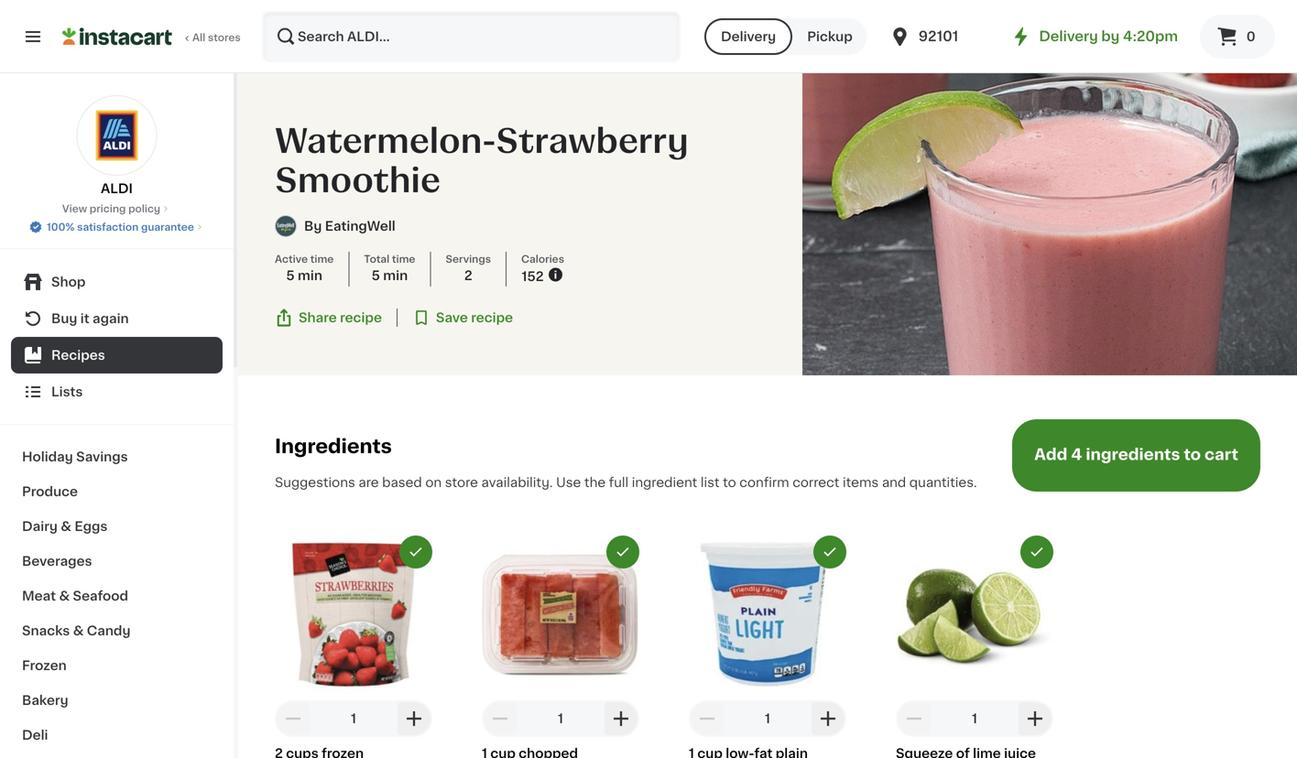 Task type: locate. For each thing, give the bounding box(es) containing it.
1 product group from the left
[[275, 536, 433, 759]]

2 vertical spatial &
[[73, 625, 84, 638]]

1 horizontal spatial decrement quantity image
[[697, 708, 719, 730]]

beverages
[[22, 555, 92, 568]]

unselect item image
[[408, 544, 424, 561], [615, 544, 632, 561], [822, 544, 839, 561]]

3 product group from the left
[[689, 536, 847, 759]]

share
[[299, 312, 337, 325]]

time inside active time 5 min
[[310, 255, 334, 265]]

0 horizontal spatial min
[[298, 270, 323, 283]]

availability.
[[482, 477, 553, 489]]

servings
[[446, 255, 491, 265]]

1 for decrement quantity icon
[[351, 713, 357, 726]]

delivery inside "button"
[[721, 30, 777, 43]]

increment quantity image
[[403, 708, 425, 730], [1025, 708, 1047, 730]]

Search field
[[264, 13, 679, 60]]

min inside active time 5 min
[[298, 270, 323, 283]]

0 horizontal spatial decrement quantity image
[[489, 708, 511, 730]]

92101 button
[[890, 11, 1000, 62]]

0 horizontal spatial recipe
[[340, 312, 382, 325]]

cart
[[1205, 447, 1239, 463]]

5 down active
[[286, 270, 295, 283]]

& right meat
[[59, 590, 70, 603]]

100%
[[47, 222, 75, 232]]

0 vertical spatial to
[[1185, 447, 1202, 463]]

152
[[522, 271, 544, 283]]

& inside 'link'
[[73, 625, 84, 638]]

buy it again
[[51, 313, 129, 325]]

pickup
[[808, 30, 853, 43]]

deli
[[22, 730, 48, 742]]

1 horizontal spatial delivery
[[1040, 30, 1099, 43]]

smoothie
[[275, 165, 441, 197]]

are
[[359, 477, 379, 489]]

list
[[701, 477, 720, 489]]

2 decrement quantity image from the left
[[697, 708, 719, 730]]

&
[[61, 521, 71, 533], [59, 590, 70, 603], [73, 625, 84, 638]]

ingredients
[[275, 437, 392, 456]]

watermelon-strawberry smoothie
[[275, 125, 689, 197]]

watermelon-strawberry smoothie image
[[803, 73, 1298, 376]]

1 horizontal spatial min
[[383, 270, 408, 283]]

& inside 'link'
[[59, 590, 70, 603]]

service type group
[[705, 18, 868, 55]]

increment quantity image for third product "group" from the left
[[818, 708, 840, 730]]

share recipe button
[[275, 309, 382, 327]]

2 increment quantity image from the left
[[818, 708, 840, 730]]

add 4 ingredients to cart
[[1035, 447, 1239, 463]]

ingredients
[[1087, 447, 1181, 463]]

& left eggs
[[61, 521, 71, 533]]

1 increment quantity image from the left
[[403, 708, 425, 730]]

total time 5 min
[[364, 255, 416, 283]]

2 increment quantity image from the left
[[1025, 708, 1047, 730]]

by
[[1102, 30, 1120, 43]]

snacks
[[22, 625, 70, 638]]

recipe right the share
[[340, 312, 382, 325]]

0
[[1247, 30, 1256, 43]]

time
[[310, 255, 334, 265], [392, 255, 416, 265]]

save
[[436, 312, 468, 325]]

1 vertical spatial to
[[723, 477, 737, 489]]

delivery left pickup button
[[721, 30, 777, 43]]

to right list at the right of page
[[723, 477, 737, 489]]

pricing
[[90, 204, 126, 214]]

5 down total
[[372, 270, 380, 283]]

4
[[1072, 447, 1083, 463]]

dairy & eggs link
[[11, 510, 223, 544]]

0 horizontal spatial unselect item image
[[408, 544, 424, 561]]

1 vertical spatial &
[[59, 590, 70, 603]]

based
[[382, 477, 422, 489]]

2 5 from the left
[[372, 270, 380, 283]]

2 time from the left
[[392, 255, 416, 265]]

1 horizontal spatial increment quantity image
[[1025, 708, 1047, 730]]

all
[[192, 33, 206, 43]]

buy it again link
[[11, 301, 223, 337]]

increment quantity image
[[610, 708, 632, 730], [818, 708, 840, 730]]

1 horizontal spatial recipe
[[471, 312, 513, 325]]

product group
[[275, 536, 433, 759], [482, 536, 640, 759], [689, 536, 847, 759], [896, 536, 1054, 759]]

2 min from the left
[[383, 270, 408, 283]]

holiday savings link
[[11, 440, 223, 475]]

1
[[351, 713, 357, 726], [558, 713, 564, 726], [765, 713, 771, 726], [973, 713, 978, 726]]

1 min from the left
[[298, 270, 323, 283]]

1 1 from the left
[[351, 713, 357, 726]]

1 horizontal spatial unselect item image
[[615, 544, 632, 561]]

1 increment quantity image from the left
[[610, 708, 632, 730]]

unselect item image down suggestions are based on store availability. use the full ingredient list to confirm correct items and quantities.
[[615, 544, 632, 561]]

store
[[445, 477, 478, 489]]

delivery for delivery
[[721, 30, 777, 43]]

unselect item image down based
[[408, 544, 424, 561]]

& left candy
[[73, 625, 84, 638]]

to
[[1185, 447, 1202, 463], [723, 477, 737, 489]]

2 1 from the left
[[558, 713, 564, 726]]

min inside total time 5 min
[[383, 270, 408, 283]]

min down active
[[298, 270, 323, 283]]

decrement quantity image
[[489, 708, 511, 730], [697, 708, 719, 730], [904, 708, 926, 730]]

0 horizontal spatial 5
[[286, 270, 295, 283]]

0 horizontal spatial delivery
[[721, 30, 777, 43]]

1 recipe from the left
[[340, 312, 382, 325]]

lists
[[51, 386, 83, 399]]

1 decrement quantity image from the left
[[489, 708, 511, 730]]

3 decrement quantity image from the left
[[904, 708, 926, 730]]

calories
[[522, 255, 565, 265]]

1 horizontal spatial increment quantity image
[[818, 708, 840, 730]]

view pricing policy link
[[62, 202, 172, 216]]

min
[[298, 270, 323, 283], [383, 270, 408, 283]]

recipe right save
[[471, 312, 513, 325]]

2 recipe from the left
[[471, 312, 513, 325]]

1 time from the left
[[310, 255, 334, 265]]

recipe for save recipe
[[471, 312, 513, 325]]

3 1 from the left
[[765, 713, 771, 726]]

holiday
[[22, 451, 73, 464]]

by
[[304, 220, 322, 233]]

recipe inside button
[[471, 312, 513, 325]]

2
[[465, 270, 473, 283]]

4 1 from the left
[[973, 713, 978, 726]]

1 horizontal spatial time
[[392, 255, 416, 265]]

active
[[275, 255, 308, 265]]

0 vertical spatial &
[[61, 521, 71, 533]]

snacks & candy link
[[11, 614, 223, 649]]

delivery left the by
[[1040, 30, 1099, 43]]

1 horizontal spatial to
[[1185, 447, 1202, 463]]

2 horizontal spatial decrement quantity image
[[904, 708, 926, 730]]

strawberry
[[496, 125, 689, 158]]

None search field
[[262, 11, 681, 62]]

delivery
[[1040, 30, 1099, 43], [721, 30, 777, 43]]

save recipe button
[[412, 309, 513, 327]]

unselect item image down correct
[[822, 544, 839, 561]]

aldi logo image
[[77, 95, 157, 176]]

0 horizontal spatial increment quantity image
[[403, 708, 425, 730]]

time inside total time 5 min
[[392, 255, 416, 265]]

1 unselect item image from the left
[[408, 544, 424, 561]]

frozen link
[[11, 649, 223, 684]]

meat & seafood
[[22, 590, 128, 603]]

time right active
[[310, 255, 334, 265]]

time right total
[[392, 255, 416, 265]]

suggestions are based on store availability. use the full ingredient list to confirm correct items and quantities.
[[275, 477, 978, 489]]

decrement quantity image
[[282, 708, 304, 730]]

5 inside total time 5 min
[[372, 270, 380, 283]]

1 horizontal spatial 5
[[372, 270, 380, 283]]

2 horizontal spatial unselect item image
[[822, 544, 839, 561]]

0 horizontal spatial time
[[310, 255, 334, 265]]

100% satisfaction guarantee button
[[29, 216, 205, 235]]

recipe for share recipe
[[340, 312, 382, 325]]

unselect item image
[[1029, 544, 1046, 561]]

all stores link
[[62, 11, 242, 62]]

to left cart
[[1185, 447, 1202, 463]]

again
[[93, 313, 129, 325]]

5 inside active time 5 min
[[286, 270, 295, 283]]

min down total
[[383, 270, 408, 283]]

add
[[1035, 447, 1068, 463]]

recipe inside button
[[340, 312, 382, 325]]

92101
[[919, 30, 959, 43]]

instacart logo image
[[62, 26, 172, 48]]

5 for active time 5 min
[[286, 270, 295, 283]]

dairy
[[22, 521, 58, 533]]

1 5 from the left
[[286, 270, 295, 283]]

recipe
[[340, 312, 382, 325], [471, 312, 513, 325]]

0 horizontal spatial increment quantity image
[[610, 708, 632, 730]]

confirm
[[740, 477, 790, 489]]

3 unselect item image from the left
[[822, 544, 839, 561]]



Task type: vqa. For each thing, say whether or not it's contained in the screenshot.
cranberry
no



Task type: describe. For each thing, give the bounding box(es) containing it.
total
[[364, 255, 390, 265]]

it
[[80, 313, 89, 325]]

stores
[[208, 33, 241, 43]]

lists link
[[11, 374, 223, 411]]

buy
[[51, 313, 77, 325]]

to inside button
[[1185, 447, 1202, 463]]

1 for decrement quantity image associated with 4th product "group" from left
[[973, 713, 978, 726]]

delivery by 4:20pm link
[[1010, 26, 1179, 48]]

quantities.
[[910, 477, 978, 489]]

shop link
[[11, 264, 223, 301]]

decrement quantity image for 4th product "group" from left
[[904, 708, 926, 730]]

100% satisfaction guarantee
[[47, 222, 194, 232]]

bakery link
[[11, 684, 223, 719]]

savings
[[76, 451, 128, 464]]

watermelon-
[[275, 125, 496, 158]]

meat
[[22, 590, 56, 603]]

view pricing policy
[[62, 204, 161, 214]]

time for total time 5 min
[[392, 255, 416, 265]]

beverages link
[[11, 544, 223, 579]]

& for dairy
[[61, 521, 71, 533]]

satisfaction
[[77, 222, 139, 232]]

policy
[[128, 204, 161, 214]]

view
[[62, 204, 87, 214]]

produce link
[[11, 475, 223, 510]]

frozen
[[22, 660, 67, 673]]

bakery
[[22, 695, 68, 708]]

recipes link
[[11, 337, 223, 374]]

decrement quantity image for 2nd product "group" from left
[[489, 708, 511, 730]]

seafood
[[73, 590, 128, 603]]

pickup button
[[793, 18, 868, 55]]

shop
[[51, 276, 86, 289]]

delivery button
[[705, 18, 793, 55]]

time for active time 5 min
[[310, 255, 334, 265]]

correct
[[793, 477, 840, 489]]

deli link
[[11, 719, 223, 753]]

dairy & eggs
[[22, 521, 108, 533]]

the
[[585, 477, 606, 489]]

candy
[[87, 625, 131, 638]]

min for active time 5 min
[[298, 270, 323, 283]]

by eatingwell
[[304, 220, 396, 233]]

decrement quantity image for third product "group" from the left
[[697, 708, 719, 730]]

0 horizontal spatial to
[[723, 477, 737, 489]]

2 product group from the left
[[482, 536, 640, 759]]

1 for decrement quantity image related to 2nd product "group" from left
[[558, 713, 564, 726]]

and
[[883, 477, 907, 489]]

servings 2
[[446, 255, 491, 283]]

delivery for delivery by 4:20pm
[[1040, 30, 1099, 43]]

& for meat
[[59, 590, 70, 603]]

ingredient
[[632, 477, 698, 489]]

delivery by 4:20pm
[[1040, 30, 1179, 43]]

share recipe
[[299, 312, 382, 325]]

eggs
[[75, 521, 108, 533]]

& for snacks
[[73, 625, 84, 638]]

items
[[843, 477, 879, 489]]

increment quantity image for 4th product "group" from left
[[1025, 708, 1047, 730]]

full
[[609, 477, 629, 489]]

all stores
[[192, 33, 241, 43]]

recipes
[[51, 349, 105, 362]]

increment quantity image for 2nd product "group" from left
[[610, 708, 632, 730]]

2 unselect item image from the left
[[615, 544, 632, 561]]

on
[[426, 477, 442, 489]]

4 product group from the left
[[896, 536, 1054, 759]]

save recipe
[[436, 312, 513, 325]]

aldi link
[[77, 95, 157, 198]]

4:20pm
[[1124, 30, 1179, 43]]

increment quantity image for first product "group"
[[403, 708, 425, 730]]

add 4 ingredients to cart button
[[1013, 420, 1261, 492]]

active time 5 min
[[275, 255, 334, 283]]

produce
[[22, 486, 78, 499]]

use
[[556, 477, 581, 489]]

min for total time 5 min
[[383, 270, 408, 283]]

0 button
[[1201, 15, 1276, 59]]

guarantee
[[141, 222, 194, 232]]

meat & seafood link
[[11, 579, 223, 614]]

suggestions
[[275, 477, 356, 489]]

aldi
[[101, 182, 133, 195]]

1 for decrement quantity image associated with third product "group" from the left
[[765, 713, 771, 726]]

eatingwell
[[325, 220, 396, 233]]

snacks & candy
[[22, 625, 131, 638]]

holiday savings
[[22, 451, 128, 464]]

5 for total time 5 min
[[372, 270, 380, 283]]



